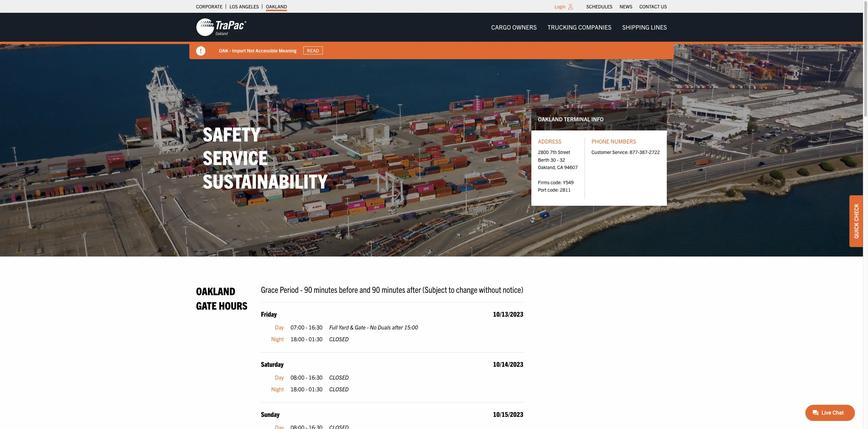 Task type: locate. For each thing, give the bounding box(es) containing it.
firms
[[538, 179, 550, 185]]

2 horizontal spatial oakland
[[538, 116, 563, 122]]

0 vertical spatial day
[[275, 324, 284, 331]]

oak
[[219, 47, 228, 53]]

1 day from the top
[[275, 324, 284, 331]]

1 vertical spatial day
[[275, 374, 284, 381]]

2 16:30 from the top
[[309, 374, 323, 381]]

-
[[229, 47, 231, 53], [557, 157, 559, 163], [300, 284, 303, 295], [306, 324, 308, 331], [367, 324, 369, 331], [306, 336, 308, 343], [306, 374, 308, 381], [306, 386, 308, 393]]

15:00
[[404, 324, 418, 331]]

import
[[232, 47, 246, 53]]

1 18:00 from the top
[[291, 336, 305, 343]]

18:00 - 01:30 down 07:00 - 16:30
[[291, 336, 323, 343]]

01:30 down 07:00 - 16:30
[[309, 336, 323, 343]]

sunday
[[261, 410, 280, 419]]

16:30 left full
[[309, 324, 323, 331]]

1 horizontal spatial 90
[[372, 284, 380, 295]]

before
[[339, 284, 358, 295]]

trucking
[[548, 23, 577, 31]]

address
[[538, 138, 562, 145]]

banner
[[0, 13, 868, 59]]

accessible
[[256, 47, 278, 53]]

oakland up the hours
[[196, 284, 235, 297]]

18:00 - 01:30 for saturday
[[291, 386, 323, 393]]

port
[[538, 187, 547, 193]]

grace period - 90 minutes before and 90 minutes after (subject to change without notice)
[[261, 284, 524, 295]]

banner containing cargo owners
[[0, 13, 868, 59]]

service:
[[613, 149, 629, 155]]

30
[[551, 157, 556, 163]]

18:00 - 01:30 for friday
[[291, 336, 323, 343]]

2 01:30 from the top
[[309, 386, 323, 393]]

0 horizontal spatial minutes
[[314, 284, 337, 295]]

contact us
[[640, 3, 667, 9]]

cargo owners
[[491, 23, 537, 31]]

0 horizontal spatial oakland
[[196, 284, 235, 297]]

day down saturday
[[275, 374, 284, 381]]

news
[[620, 3, 633, 9]]

street
[[558, 149, 570, 155]]

closed
[[329, 336, 349, 343], [329, 374, 349, 381], [329, 386, 349, 393]]

08:00
[[291, 374, 305, 381]]

1 vertical spatial 16:30
[[309, 374, 323, 381]]

2800
[[538, 149, 549, 155]]

oakland for oakland terminal info
[[538, 116, 563, 122]]

1 18:00 - 01:30 from the top
[[291, 336, 323, 343]]

oakland link
[[266, 2, 287, 11]]

2 vertical spatial oakland
[[196, 284, 235, 297]]

after left (subject in the bottom of the page
[[407, 284, 421, 295]]

18:00 - 01:30 down '08:00 - 16:30'
[[291, 386, 323, 393]]

2 night from the top
[[271, 386, 284, 393]]

1 vertical spatial oakland
[[538, 116, 563, 122]]

code:
[[551, 179, 562, 185], [548, 187, 559, 193]]

0 vertical spatial 18:00 - 01:30
[[291, 336, 323, 343]]

after right duals
[[392, 324, 403, 331]]

night down saturday
[[271, 386, 284, 393]]

0 vertical spatial oakland
[[266, 3, 287, 9]]

menu bar inside banner
[[486, 20, 673, 34]]

1 vertical spatial 01:30
[[309, 386, 323, 393]]

code: right port
[[548, 187, 559, 193]]

code: up 2811
[[551, 179, 562, 185]]

2 vertical spatial closed
[[329, 386, 349, 393]]

1 closed from the top
[[329, 336, 349, 343]]

0 horizontal spatial 90
[[304, 284, 312, 295]]

1 01:30 from the top
[[309, 336, 323, 343]]

closed for saturday
[[329, 386, 349, 393]]

1 vertical spatial 18:00 - 01:30
[[291, 386, 323, 393]]

shipping
[[623, 23, 650, 31]]

0 vertical spatial 18:00
[[291, 336, 305, 343]]

1 horizontal spatial oakland
[[266, 3, 287, 9]]

07:00 - 16:30
[[291, 324, 323, 331]]

quick check
[[853, 204, 860, 239]]

menu bar up shipping
[[583, 2, 671, 11]]

16:30
[[309, 324, 323, 331], [309, 374, 323, 381]]

minutes left before
[[314, 284, 337, 295]]

90 right and
[[372, 284, 380, 295]]

01:30
[[309, 336, 323, 343], [309, 386, 323, 393]]

oakland
[[266, 3, 287, 9], [538, 116, 563, 122], [196, 284, 235, 297]]

1 vertical spatial menu bar
[[486, 20, 673, 34]]

hours
[[219, 299, 248, 312]]

cargo owners link
[[486, 20, 542, 34]]

&
[[350, 324, 354, 331]]

friday
[[261, 310, 277, 318]]

notice)
[[503, 284, 524, 295]]

day
[[275, 324, 284, 331], [275, 374, 284, 381]]

1 vertical spatial 18:00
[[291, 386, 305, 393]]

1 horizontal spatial minutes
[[382, 284, 405, 295]]

night up saturday
[[271, 336, 284, 343]]

1 vertical spatial night
[[271, 386, 284, 393]]

solid image
[[196, 46, 206, 56]]

94607
[[565, 164, 578, 170]]

- left 32
[[557, 157, 559, 163]]

gate
[[196, 299, 217, 312], [355, 324, 366, 331]]

night for saturday
[[271, 386, 284, 393]]

minutes right and
[[382, 284, 405, 295]]

- right '07:00'
[[306, 324, 308, 331]]

read
[[307, 47, 319, 53]]

safety service sustainability
[[203, 121, 328, 193]]

18:00
[[291, 336, 305, 343], [291, 386, 305, 393]]

7th
[[550, 149, 557, 155]]

news link
[[620, 2, 633, 11]]

0 vertical spatial gate
[[196, 299, 217, 312]]

gate right &
[[355, 324, 366, 331]]

16:30 right 08:00
[[309, 374, 323, 381]]

1 16:30 from the top
[[309, 324, 323, 331]]

1 vertical spatial after
[[392, 324, 403, 331]]

companies
[[579, 23, 612, 31]]

menu bar
[[583, 2, 671, 11], [486, 20, 673, 34]]

07:00
[[291, 324, 305, 331]]

18:00 down '07:00'
[[291, 336, 305, 343]]

- down '08:00 - 16:30'
[[306, 386, 308, 393]]

18:00 down 08:00
[[291, 386, 305, 393]]

oakland inside the oakland gate hours
[[196, 284, 235, 297]]

18:00 for saturday
[[291, 386, 305, 393]]

1 horizontal spatial after
[[407, 284, 421, 295]]

0 vertical spatial after
[[407, 284, 421, 295]]

menu bar down light 'icon'
[[486, 20, 673, 34]]

to
[[449, 284, 455, 295]]

01:30 for friday
[[309, 336, 323, 343]]

oakland up the address
[[538, 116, 563, 122]]

0 vertical spatial 16:30
[[309, 324, 323, 331]]

not
[[247, 47, 255, 53]]

and
[[360, 284, 371, 295]]

90 right period on the left bottom of the page
[[304, 284, 312, 295]]

0 horizontal spatial gate
[[196, 299, 217, 312]]

shipping lines link
[[617, 20, 673, 34]]

full
[[329, 324, 338, 331]]

2 18:00 from the top
[[291, 386, 305, 393]]

1 vertical spatial closed
[[329, 374, 349, 381]]

login
[[555, 3, 566, 9]]

oakland right angeles
[[266, 3, 287, 9]]

0 vertical spatial 01:30
[[309, 336, 323, 343]]

info
[[592, 116, 604, 122]]

0 vertical spatial closed
[[329, 336, 349, 343]]

2 closed from the top
[[329, 374, 349, 381]]

3 closed from the top
[[329, 386, 349, 393]]

18:00 - 01:30
[[291, 336, 323, 343], [291, 386, 323, 393]]

schedules link
[[587, 2, 613, 11]]

shipping lines
[[623, 23, 667, 31]]

2 day from the top
[[275, 374, 284, 381]]

change
[[456, 284, 478, 295]]

firms code:  y549 port code:  2811
[[538, 179, 574, 193]]

day down friday
[[275, 324, 284, 331]]

night
[[271, 336, 284, 343], [271, 386, 284, 393]]

0 vertical spatial menu bar
[[583, 2, 671, 11]]

18:00 for friday
[[291, 336, 305, 343]]

grace
[[261, 284, 278, 295]]

minutes
[[314, 284, 337, 295], [382, 284, 405, 295]]

day for friday
[[275, 324, 284, 331]]

01:30 for saturday
[[309, 386, 323, 393]]

0 vertical spatial night
[[271, 336, 284, 343]]

customer
[[592, 149, 611, 155]]

(subject
[[423, 284, 447, 295]]

1 night from the top
[[271, 336, 284, 343]]

owners
[[513, 23, 537, 31]]

2 18:00 - 01:30 from the top
[[291, 386, 323, 393]]

10/15/2023
[[493, 410, 524, 419]]

menu bar containing cargo owners
[[486, 20, 673, 34]]

oakland,
[[538, 164, 556, 170]]

2 minutes from the left
[[382, 284, 405, 295]]

gate left the hours
[[196, 299, 217, 312]]

1 vertical spatial gate
[[355, 324, 366, 331]]

after
[[407, 284, 421, 295], [392, 324, 403, 331]]

01:30 down '08:00 - 16:30'
[[309, 386, 323, 393]]



Task type: vqa. For each thing, say whether or not it's contained in the screenshot.
NYK Nebula
no



Task type: describe. For each thing, give the bounding box(es) containing it.
check
[[853, 204, 860, 221]]

ca
[[558, 164, 563, 170]]

1 horizontal spatial gate
[[355, 324, 366, 331]]

sustainability
[[203, 168, 328, 193]]

terminal
[[564, 116, 590, 122]]

2811
[[560, 187, 571, 193]]

877-
[[630, 149, 640, 155]]

- inside 2800 7th street berth 30 - 32 oakland, ca 94607
[[557, 157, 559, 163]]

- right period on the left bottom of the page
[[300, 284, 303, 295]]

us
[[661, 3, 667, 9]]

16:30 for saturday
[[309, 374, 323, 381]]

period
[[280, 284, 299, 295]]

safety
[[203, 121, 261, 146]]

08:00 - 16:30
[[291, 374, 323, 381]]

no
[[370, 324, 377, 331]]

- down 07:00 - 16:30
[[306, 336, 308, 343]]

login link
[[555, 3, 566, 9]]

10/13/2023
[[493, 310, 524, 318]]

387-
[[640, 149, 649, 155]]

yard
[[339, 324, 349, 331]]

full yard & gate - no duals after 15:00
[[329, 324, 418, 331]]

oakland terminal info
[[538, 116, 604, 122]]

phone
[[592, 138, 610, 145]]

2800 7th street berth 30 - 32 oakland, ca 94607
[[538, 149, 578, 170]]

saturday
[[261, 360, 284, 368]]

oakland image
[[196, 18, 247, 37]]

corporate
[[196, 3, 223, 9]]

duals
[[378, 324, 391, 331]]

oakland gate hours
[[196, 284, 248, 312]]

cargo
[[491, 23, 511, 31]]

without
[[479, 284, 501, 295]]

gate inside the oakland gate hours
[[196, 299, 217, 312]]

numbers
[[611, 138, 636, 145]]

menu bar containing schedules
[[583, 2, 671, 11]]

1 vertical spatial code:
[[548, 187, 559, 193]]

trucking companies
[[548, 23, 612, 31]]

customer service: 877-387-2722
[[592, 149, 660, 155]]

los angeles link
[[230, 2, 259, 11]]

quick
[[853, 223, 860, 239]]

0 vertical spatial code:
[[551, 179, 562, 185]]

lines
[[651, 23, 667, 31]]

angeles
[[239, 3, 259, 9]]

1 minutes from the left
[[314, 284, 337, 295]]

los angeles
[[230, 3, 259, 9]]

2722
[[649, 149, 660, 155]]

oakland for oakland gate hours
[[196, 284, 235, 297]]

2 90 from the left
[[372, 284, 380, 295]]

1 90 from the left
[[304, 284, 312, 295]]

- left no
[[367, 324, 369, 331]]

berth
[[538, 157, 550, 163]]

oak - import not accessible meaning
[[219, 47, 297, 53]]

trucking companies link
[[542, 20, 617, 34]]

- right oak
[[229, 47, 231, 53]]

closed for friday
[[329, 336, 349, 343]]

corporate link
[[196, 2, 223, 11]]

y549
[[563, 179, 574, 185]]

service
[[203, 145, 268, 169]]

contact
[[640, 3, 660, 9]]

- right 08:00
[[306, 374, 308, 381]]

10/14/2023
[[493, 360, 524, 368]]

oakland for oakland
[[266, 3, 287, 9]]

quick check link
[[850, 196, 863, 247]]

light image
[[568, 4, 573, 9]]

32
[[560, 157, 565, 163]]

los
[[230, 3, 238, 9]]

night for friday
[[271, 336, 284, 343]]

16:30 for friday
[[309, 324, 323, 331]]

schedules
[[587, 3, 613, 9]]

0 horizontal spatial after
[[392, 324, 403, 331]]

phone numbers
[[592, 138, 636, 145]]

contact us link
[[640, 2, 667, 11]]

meaning
[[279, 47, 297, 53]]

day for saturday
[[275, 374, 284, 381]]



